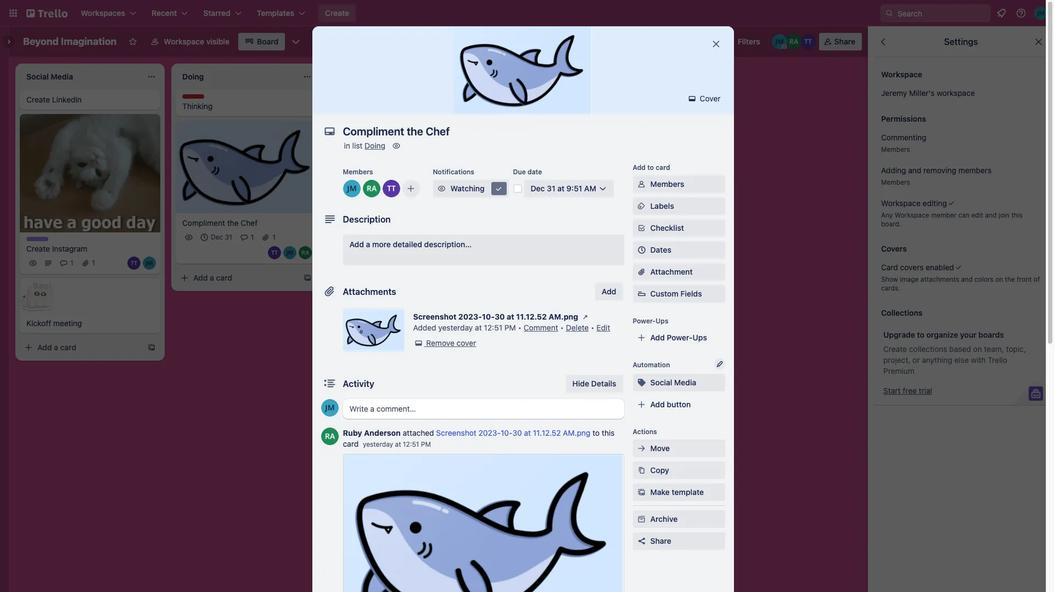 Task type: vqa. For each thing, say whether or not it's contained in the screenshot.
Starred Icon for 1-on-1 Meeting Agenda
no



Task type: describe. For each thing, give the bounding box(es) containing it.
media
[[674, 378, 696, 388]]

on inside show image attachments and colors on the front of cards.
[[996, 276, 1003, 284]]

labels link
[[633, 198, 725, 215]]

star or unstar board image
[[129, 37, 137, 46]]

1 vertical spatial 30
[[513, 429, 522, 438]]

premium
[[883, 367, 915, 376]]

beyond
[[23, 36, 59, 47]]

0 horizontal spatial add a card
[[37, 343, 76, 353]]

0 horizontal spatial ups
[[656, 317, 668, 326]]

0 vertical spatial power-
[[633, 317, 656, 326]]

copy
[[650, 466, 669, 475]]

0 horizontal spatial share
[[650, 537, 671, 546]]

add to card
[[633, 164, 670, 172]]

front
[[1017, 276, 1032, 284]]

team,
[[984, 345, 1004, 354]]

members up labels
[[650, 180, 684, 189]]

kickoff
[[26, 319, 51, 329]]

at down write a comment text field
[[524, 429, 531, 438]]

1 vertical spatial share button
[[633, 533, 725, 551]]

31 for dec 31 at 9:51 am
[[547, 184, 555, 193]]

any
[[881, 211, 893, 220]]

power- inside "link"
[[667, 333, 693, 343]]

and inside adding and removing members members
[[908, 166, 921, 175]]

1 horizontal spatial 10-
[[501, 429, 513, 438]]

doing
[[365, 141, 385, 150]]

dates
[[650, 245, 671, 255]]

members
[[958, 166, 992, 175]]

open information menu image
[[1016, 8, 1027, 19]]

added
[[413, 323, 436, 333]]

add up members link
[[633, 164, 646, 172]]

editing
[[923, 199, 947, 208]]

jeremy miller (jeremymiller198) image
[[343, 180, 360, 198]]

description…
[[424, 240, 472, 249]]

Search field
[[894, 5, 990, 21]]

at down anderson
[[395, 441, 401, 449]]

workspace editing
[[881, 199, 947, 208]]

copy link
[[633, 462, 725, 480]]

workspace for workspace visible
[[164, 37, 204, 46]]

to this card
[[343, 429, 615, 449]]

date
[[528, 168, 542, 176]]

sm image for labels
[[636, 201, 647, 212]]

Mark due date as complete checkbox
[[513, 184, 522, 193]]

1 down 'create instagram' link
[[92, 259, 95, 268]]

ruby anderson (rubyanderson7) image
[[299, 246, 312, 260]]

card
[[881, 263, 898, 272]]

hide details
[[572, 379, 616, 389]]

in
[[344, 141, 350, 150]]

project,
[[883, 356, 911, 365]]

detailed
[[393, 240, 422, 249]]

dec 31 at 9:51 am button
[[524, 180, 614, 198]]

jeremy miller's workspace
[[881, 88, 975, 98]]

meeting
[[53, 319, 82, 329]]

covers
[[881, 244, 907, 254]]

0 horizontal spatial 30
[[495, 312, 505, 322]]

color: purple, title: none image
[[26, 237, 48, 242]]

automation inside button
[[671, 37, 713, 46]]

collections
[[881, 309, 923, 318]]

create linkedin
[[26, 95, 82, 104]]

add left more
[[349, 240, 364, 249]]

board link
[[238, 33, 285, 51]]

social media
[[650, 378, 696, 388]]

this inside any workspace member can edit and join this board.
[[1011, 211, 1023, 220]]

another
[[519, 71, 548, 80]]

power ups image
[[592, 37, 601, 46]]

add left "another"
[[503, 71, 517, 80]]

0 horizontal spatial pm
[[421, 441, 431, 449]]

customize views image
[[291, 36, 302, 47]]

power-ups
[[633, 317, 668, 326]]

to for card
[[647, 164, 654, 172]]

workspace visible button
[[144, 33, 236, 51]]

start free trial
[[883, 387, 932, 396]]

dec 31
[[211, 233, 232, 241]]

0 vertical spatial 12:51
[[484, 323, 502, 333]]

am
[[584, 184, 596, 193]]

create instagram link
[[26, 244, 154, 255]]

workspace for workspace
[[881, 70, 922, 79]]

yesterday at 12:51 pm
[[363, 441, 431, 449]]

search image
[[885, 9, 894, 18]]

Dec 31 checkbox
[[198, 231, 235, 244]]

make template
[[650, 488, 704, 497]]

2 horizontal spatial a
[[366, 240, 370, 249]]

cover
[[457, 339, 476, 348]]

add a more detailed description… link
[[343, 235, 624, 266]]

permissions
[[881, 114, 926, 124]]

sm image for watching
[[436, 183, 447, 194]]

trial
[[919, 387, 932, 396]]

commenting
[[881, 133, 927, 142]]

sm image for members
[[636, 179, 647, 190]]

template
[[672, 488, 704, 497]]

upgrade to organize your boards create collections based on team, topic, project, or anything else with trello premium
[[883, 331, 1026, 376]]

at up added yesterday at 12:51 pm
[[507, 312, 514, 322]]

thinking link
[[182, 101, 310, 112]]

create inside upgrade to organize your boards create collections based on team, topic, project, or anything else with trello premium
[[883, 345, 907, 354]]

show image attachments and colors on the front of cards.
[[881, 276, 1040, 293]]

add inside "link"
[[650, 333, 665, 343]]

workspace inside any workspace member can edit and join this board.
[[895, 211, 929, 220]]

0 vertical spatial 10-
[[482, 312, 495, 322]]

0 horizontal spatial yesterday
[[363, 441, 393, 449]]

card down dec 31
[[216, 273, 232, 283]]

sm image for archive link
[[636, 514, 647, 525]]

0 vertical spatial am.png
[[549, 312, 578, 322]]

1 vertical spatial create from template… image
[[303, 274, 312, 283]]

attachments
[[343, 287, 396, 297]]

sm image inside the watching button
[[493, 183, 504, 194]]

1 vertical spatial automation
[[633, 361, 670, 370]]

create for create
[[325, 8, 349, 18]]

sm image for copy link
[[636, 466, 647, 477]]

watching
[[450, 184, 485, 193]]

commenting members
[[881, 133, 927, 154]]

sm image up delete 'link'
[[580, 312, 591, 323]]

fields
[[681, 289, 702, 299]]

0 horizontal spatial 12:51
[[403, 441, 419, 449]]

with
[[971, 356, 986, 365]]

0 vertical spatial create from template… image
[[459, 100, 468, 109]]

and inside any workspace member can edit and join this board.
[[985, 211, 997, 220]]

social
[[650, 378, 672, 388]]

dates button
[[633, 242, 725, 259]]

cards.
[[881, 284, 900, 293]]

settings
[[944, 37, 978, 47]]

0 vertical spatial screenshot
[[413, 312, 457, 322]]

hide
[[572, 379, 589, 389]]

add members to card image
[[407, 183, 415, 194]]

show
[[881, 276, 898, 284]]

thoughts thinking
[[182, 94, 213, 111]]

due date
[[513, 168, 542, 176]]

0 vertical spatial terry turtle (terryturtle) image
[[382, 180, 400, 198]]

comment link
[[524, 323, 558, 333]]

0 horizontal spatial terry turtle (terryturtle) image
[[268, 246, 281, 260]]

move
[[650, 444, 670, 454]]

activity
[[343, 379, 374, 389]]

labels
[[650, 202, 674, 211]]

description
[[343, 215, 391, 225]]

can
[[959, 211, 970, 220]]

attachments
[[921, 276, 959, 284]]

a for bottom create from template… icon
[[210, 273, 214, 283]]

compliment the chef
[[182, 218, 258, 228]]

chef
[[241, 218, 258, 228]]

0 vertical spatial add a card
[[193, 273, 232, 283]]

sm image for automation button
[[655, 33, 671, 48]]

board
[[257, 37, 278, 46]]

add up "edit" 'link'
[[602, 287, 616, 296]]

1 vertical spatial am.png
[[563, 429, 591, 438]]

sm image for move
[[636, 444, 647, 455]]

your
[[960, 331, 977, 340]]

add down the kickoff
[[37, 343, 52, 353]]

0 vertical spatial pm
[[505, 323, 516, 333]]

enabled
[[926, 263, 954, 272]]

2 vertical spatial ruby anderson (rubyanderson7) image
[[321, 428, 338, 446]]

miller's
[[909, 88, 935, 98]]



Task type: locate. For each thing, give the bounding box(es) containing it.
0 horizontal spatial 10-
[[482, 312, 495, 322]]

edit
[[972, 211, 983, 220]]

else
[[955, 356, 969, 365]]

1 horizontal spatial automation
[[671, 37, 713, 46]]

sm image for make template
[[636, 488, 647, 499]]

share
[[834, 37, 855, 46], [650, 537, 671, 546]]

1 horizontal spatial this
[[1011, 211, 1023, 220]]

31 for dec 31
[[225, 233, 232, 241]]

board.
[[881, 220, 901, 228]]

1 vertical spatial screenshot
[[436, 429, 476, 438]]

add down dec 31 option
[[193, 273, 208, 283]]

0 horizontal spatial this
[[602, 429, 615, 438]]

create from template… image
[[147, 344, 156, 353]]

1 horizontal spatial terry turtle (terryturtle) image
[[800, 34, 816, 49]]

button
[[667, 400, 691, 410]]

workspace for workspace editing
[[881, 199, 921, 208]]

terry turtle (terryturtle) image left ruby anderson (rubyanderson7) image
[[268, 246, 281, 260]]

to up collections
[[917, 331, 925, 340]]

dec inside option
[[211, 233, 223, 241]]

1 horizontal spatial ruby anderson (rubyanderson7) image
[[363, 180, 380, 198]]

1 vertical spatial 12:51
[[403, 441, 419, 449]]

members down adding
[[881, 178, 910, 187]]

list right "another"
[[550, 71, 560, 80]]

0 vertical spatial on
[[996, 276, 1003, 284]]

31 left '9:51'
[[547, 184, 555, 193]]

1 horizontal spatial ups
[[693, 333, 707, 343]]

upgrade
[[883, 331, 915, 340]]

jeremy miller (jeremymiller198) image inside the primary element
[[1034, 7, 1048, 20]]

31 inside button
[[547, 184, 555, 193]]

in list doing
[[344, 141, 385, 150]]

ruby anderson (rubyanderson7) image right filters
[[786, 34, 801, 49]]

0 horizontal spatial terry turtle (terryturtle) image
[[127, 257, 141, 270]]

1 vertical spatial add a card
[[37, 343, 76, 353]]

back to home image
[[26, 4, 68, 22]]

start free trial button
[[883, 386, 932, 397]]

a for create from template… image
[[54, 343, 58, 353]]

remove
[[426, 339, 455, 348]]

sm image inside automation button
[[655, 33, 671, 48]]

sm image inside the watching button
[[436, 183, 447, 194]]

0 vertical spatial list
[[550, 71, 560, 80]]

terry turtle (terryturtle) image left add members to card image
[[382, 180, 400, 198]]

the inside show image attachments and colors on the front of cards.
[[1005, 276, 1015, 284]]

sm image for cover link on the right top
[[687, 93, 698, 104]]

a down dec 31 option
[[210, 273, 214, 283]]

adding and removing members members
[[881, 166, 992, 187]]

1 horizontal spatial add a card
[[193, 273, 232, 283]]

anderson
[[364, 429, 401, 438]]

1 vertical spatial add a card button
[[20, 340, 143, 357]]

free
[[903, 387, 917, 396]]

compliment
[[182, 218, 225, 228]]

0 horizontal spatial on
[[973, 345, 982, 354]]

1 vertical spatial and
[[985, 211, 997, 220]]

or
[[913, 356, 920, 365]]

create
[[325, 8, 349, 18], [26, 95, 50, 104], [26, 245, 50, 254], [883, 345, 907, 354]]

1 down chef
[[251, 233, 254, 241]]

sm image inside members link
[[636, 179, 647, 190]]

card
[[656, 164, 670, 172], [216, 273, 232, 283], [60, 343, 76, 353], [343, 440, 359, 449]]

thoughts
[[182, 94, 213, 103]]

of
[[1034, 276, 1040, 284]]

add a card button for create from template… image
[[20, 340, 143, 357]]

1 vertical spatial share
[[650, 537, 671, 546]]

0 horizontal spatial and
[[908, 166, 921, 175]]

0 vertical spatial yesterday
[[438, 323, 473, 333]]

list right in
[[352, 141, 363, 150]]

members link
[[633, 176, 725, 193]]

automation up social
[[633, 361, 670, 370]]

thinking
[[182, 102, 213, 111]]

workspace left visible
[[164, 37, 204, 46]]

Board name text field
[[18, 33, 122, 51]]

0 vertical spatial 31
[[547, 184, 555, 193]]

1 horizontal spatial share
[[834, 37, 855, 46]]

checklist
[[650, 223, 684, 233]]

attachment button
[[633, 264, 725, 281]]

1
[[251, 233, 254, 241], [273, 233, 276, 241], [70, 259, 73, 268], [92, 259, 95, 268]]

0 vertical spatial ruby anderson (rubyanderson7) image
[[786, 34, 801, 49]]

dec down compliment the chef
[[211, 233, 223, 241]]

screenshot 2023-10-30 at 11.12.52 am.png
[[413, 312, 578, 322]]

ups down the 'fields'
[[693, 333, 707, 343]]

0 horizontal spatial power-
[[633, 317, 656, 326]]

to left actions
[[593, 429, 600, 438]]

details
[[591, 379, 616, 389]]

create linkedin link
[[26, 94, 154, 105]]

0 vertical spatial add a card button
[[176, 269, 299, 287]]

0 vertical spatial the
[[227, 218, 239, 228]]

add a card down dec 31 option
[[193, 273, 232, 283]]

2 vertical spatial to
[[593, 429, 600, 438]]

create instagram
[[26, 245, 87, 254]]

card down meeting
[[60, 343, 76, 353]]

1 horizontal spatial 12:51
[[484, 323, 502, 333]]

1 horizontal spatial pm
[[505, 323, 516, 333]]

0 vertical spatial ups
[[656, 317, 668, 326]]

members inside adding and removing members members
[[881, 178, 910, 187]]

0 vertical spatial 2023-
[[458, 312, 482, 322]]

at up cover
[[475, 323, 482, 333]]

move link
[[633, 440, 725, 458]]

on inside upgrade to organize your boards create collections based on team, topic, project, or anything else with trello premium
[[973, 345, 982, 354]]

yesterday at 12:51 pm link
[[363, 441, 431, 449]]

beyond imagination
[[23, 36, 117, 47]]

0 horizontal spatial list
[[352, 141, 363, 150]]

sm image
[[655, 33, 671, 48], [687, 93, 698, 104], [391, 141, 402, 152], [493, 183, 504, 194], [413, 338, 424, 349], [636, 378, 647, 389], [636, 466, 647, 477], [636, 514, 647, 525]]

1 vertical spatial the
[[1005, 276, 1015, 284]]

sm image inside social media button
[[636, 378, 647, 389]]

custom fields
[[650, 289, 702, 299]]

screenshot up added
[[413, 312, 457, 322]]

added yesterday at 12:51 pm
[[413, 323, 516, 333]]

0 vertical spatial share button
[[819, 33, 862, 51]]

based
[[949, 345, 971, 354]]

filters button
[[721, 33, 764, 51]]

add a card button down dec 31
[[176, 269, 299, 287]]

am.png
[[549, 312, 578, 322], [563, 429, 591, 438]]

dec 31 at 9:51 am
[[531, 184, 596, 193]]

this
[[1011, 211, 1023, 220], [602, 429, 615, 438]]

join
[[999, 211, 1010, 220]]

organize
[[927, 331, 958, 340]]

1 vertical spatial this
[[602, 429, 615, 438]]

yesterday down anderson
[[363, 441, 393, 449]]

ups up add power-ups
[[656, 317, 668, 326]]

1 horizontal spatial 31
[[547, 184, 555, 193]]

sm image
[[636, 179, 647, 190], [436, 183, 447, 194], [636, 201, 647, 212], [636, 223, 647, 234], [580, 312, 591, 323], [636, 444, 647, 455], [636, 488, 647, 499]]

jeremy miller (jeremymiller198) image
[[1034, 7, 1048, 20], [772, 34, 787, 49], [283, 246, 296, 260], [143, 257, 156, 270], [321, 400, 338, 417]]

2 vertical spatial and
[[961, 276, 973, 284]]

0 vertical spatial dec
[[531, 184, 545, 193]]

2023- up added yesterday at 12:51 pm
[[458, 312, 482, 322]]

card up members link
[[656, 164, 670, 172]]

colors
[[975, 276, 994, 284]]

add a card button down kickoff meeting 'link'
[[20, 340, 143, 357]]

1 vertical spatial list
[[352, 141, 363, 150]]

1 horizontal spatial create from template… image
[[459, 100, 468, 109]]

and left colors
[[961, 276, 973, 284]]

0 vertical spatial 30
[[495, 312, 505, 322]]

terry turtle (terryturtle) image
[[382, 180, 400, 198], [268, 246, 281, 260]]

members up jeremy miller (jeremymiller198) image
[[343, 168, 373, 176]]

1 horizontal spatial power-
[[667, 333, 693, 343]]

2 horizontal spatial ruby anderson (rubyanderson7) image
[[786, 34, 801, 49]]

1 horizontal spatial and
[[961, 276, 973, 284]]

automation button
[[655, 33, 719, 51]]

sm image inside the labels link
[[636, 201, 647, 212]]

ruby anderson (rubyanderson7) image
[[786, 34, 801, 49], [363, 180, 380, 198], [321, 428, 338, 446]]

add button button
[[633, 396, 725, 414]]

yesterday up remove cover
[[438, 323, 473, 333]]

kickoff meeting link
[[26, 319, 154, 330]]

12:51 down attached
[[403, 441, 419, 449]]

0 vertical spatial this
[[1011, 211, 1023, 220]]

removing
[[924, 166, 956, 175]]

12:51 down screenshot 2023-10-30 at 11.12.52 am.png
[[484, 323, 502, 333]]

31 inside option
[[225, 233, 232, 241]]

1 horizontal spatial on
[[996, 276, 1003, 284]]

and left "join"
[[985, 211, 997, 220]]

workspace up jeremy
[[881, 70, 922, 79]]

1 vertical spatial 10-
[[501, 429, 513, 438]]

dec inside button
[[531, 184, 545, 193]]

screenshot down write a comment text field
[[436, 429, 476, 438]]

to up members link
[[647, 164, 654, 172]]

0 horizontal spatial automation
[[633, 361, 670, 370]]

trello
[[988, 356, 1007, 365]]

None text field
[[337, 122, 700, 142]]

30 down write a comment text field
[[513, 429, 522, 438]]

card down 'ruby'
[[343, 440, 359, 449]]

add left button
[[650, 400, 665, 410]]

the left chef
[[227, 218, 239, 228]]

1 horizontal spatial terry turtle (terryturtle) image
[[382, 180, 400, 198]]

0 notifications image
[[995, 7, 1008, 20]]

sm image for remove cover link
[[413, 338, 424, 349]]

members down the "commenting"
[[881, 145, 910, 154]]

compliment the chef link
[[182, 218, 310, 229]]

hide details link
[[566, 376, 623, 393]]

to inside upgrade to organize your boards create collections based on team, topic, project, or anything else with trello premium
[[917, 331, 925, 340]]

adding
[[881, 166, 906, 175]]

0 horizontal spatial add a card button
[[20, 340, 143, 357]]

0 vertical spatial terry turtle (terryturtle) image
[[800, 34, 816, 49]]

1 vertical spatial yesterday
[[363, 441, 393, 449]]

dec down "date"
[[531, 184, 545, 193]]

1 vertical spatial ruby anderson (rubyanderson7) image
[[363, 180, 380, 198]]

1 vertical spatial power-
[[667, 333, 693, 343]]

this inside to this card
[[602, 429, 615, 438]]

members inside commenting members
[[881, 145, 910, 154]]

sm image down actions
[[636, 444, 647, 455]]

at inside dec 31 at 9:51 am button
[[557, 184, 565, 193]]

workspace
[[937, 88, 975, 98]]

ups
[[656, 317, 668, 326], [693, 333, 707, 343]]

add power-ups
[[650, 333, 707, 343]]

10- down write a comment text field
[[501, 429, 513, 438]]

workspace down workspace editing
[[895, 211, 929, 220]]

this left actions
[[602, 429, 615, 438]]

sm image inside archive link
[[636, 514, 647, 525]]

terry turtle (terryturtle) image
[[800, 34, 816, 49], [127, 257, 141, 270]]

delete
[[566, 323, 589, 333]]

due
[[513, 168, 526, 176]]

0 horizontal spatial the
[[227, 218, 239, 228]]

1 vertical spatial terry turtle (terryturtle) image
[[127, 257, 141, 270]]

add a card button
[[176, 269, 299, 287], [20, 340, 143, 357]]

card inside to this card
[[343, 440, 359, 449]]

am.png down hide
[[563, 429, 591, 438]]

add button
[[595, 283, 623, 301]]

2 vertical spatial a
[[54, 343, 58, 353]]

ruby anderson (rubyanderson7) image right jeremy miller (jeremymiller198) image
[[363, 180, 380, 198]]

1 horizontal spatial 30
[[513, 429, 522, 438]]

any workspace member can edit and join this board.
[[881, 211, 1023, 228]]

doing link
[[365, 141, 385, 150]]

sm image inside checklist link
[[636, 223, 647, 234]]

notifications
[[433, 168, 474, 176]]

sm image down notifications
[[436, 183, 447, 194]]

30 up added yesterday at 12:51 pm
[[495, 312, 505, 322]]

sm image left checklist on the right top
[[636, 223, 647, 234]]

workspace inside workspace visible button
[[164, 37, 204, 46]]

instagram
[[52, 245, 87, 254]]

add a card
[[193, 273, 232, 283], [37, 343, 76, 353]]

card covers enabled
[[881, 263, 954, 272]]

at left '9:51'
[[557, 184, 565, 193]]

cover link
[[683, 90, 727, 108]]

on up with on the bottom
[[973, 345, 982, 354]]

make template link
[[633, 484, 725, 502]]

ruby anderson (rubyanderson7) image left 'ruby'
[[321, 428, 338, 446]]

11.12.52
[[516, 312, 547, 322], [533, 429, 561, 438]]

ups inside add power-ups "link"
[[693, 333, 707, 343]]

sm image down add to card
[[636, 179, 647, 190]]

boards
[[979, 331, 1004, 340]]

0 vertical spatial a
[[366, 240, 370, 249]]

dec for dec 31
[[211, 233, 223, 241]]

the left the front
[[1005, 276, 1015, 284]]

sm image inside make template link
[[636, 488, 647, 499]]

1 horizontal spatial add a card button
[[176, 269, 299, 287]]

add another list
[[503, 71, 560, 80]]

and inside show image attachments and colors on the front of cards.
[[961, 276, 973, 284]]

1 horizontal spatial to
[[647, 164, 654, 172]]

1 horizontal spatial a
[[210, 273, 214, 283]]

a down kickoff meeting
[[54, 343, 58, 353]]

1 vertical spatial a
[[210, 273, 214, 283]]

imagination
[[61, 36, 117, 47]]

pm down screenshot 2023-10-30 at 11.12.52 am.png
[[505, 323, 516, 333]]

member
[[931, 211, 957, 220]]

0 vertical spatial share
[[834, 37, 855, 46]]

add another list button
[[483, 64, 633, 88]]

1 vertical spatial 11.12.52
[[533, 429, 561, 438]]

attached
[[403, 429, 434, 438]]

0 horizontal spatial a
[[54, 343, 58, 353]]

0 vertical spatial automation
[[671, 37, 713, 46]]

pm down attached
[[421, 441, 431, 449]]

1 vertical spatial on
[[973, 345, 982, 354]]

0 horizontal spatial share button
[[633, 533, 725, 551]]

add down power-ups
[[650, 333, 665, 343]]

to inside to this card
[[593, 429, 600, 438]]

this right "join"
[[1011, 211, 1023, 220]]

power- down power-ups
[[667, 333, 693, 343]]

color: bold red, title: "thoughts" element
[[182, 94, 213, 103]]

am.png up delete 'link'
[[549, 312, 578, 322]]

to for organize
[[917, 331, 925, 340]]

on right colors
[[996, 276, 1003, 284]]

primary element
[[0, 0, 1054, 26]]

2023- down write a comment text field
[[479, 429, 501, 438]]

sm image left labels
[[636, 201, 647, 212]]

create from template… image
[[459, 100, 468, 109], [303, 274, 312, 283]]

0 vertical spatial 11.12.52
[[516, 312, 547, 322]]

1 vertical spatial ups
[[693, 333, 707, 343]]

10- up added yesterday at 12:51 pm
[[482, 312, 495, 322]]

archive link
[[633, 511, 725, 529]]

0 horizontal spatial ruby anderson (rubyanderson7) image
[[321, 428, 338, 446]]

sm image left make
[[636, 488, 647, 499]]

add a card down kickoff meeting
[[37, 343, 76, 353]]

a left more
[[366, 240, 370, 249]]

2 horizontal spatial and
[[985, 211, 997, 220]]

2 horizontal spatial to
[[917, 331, 925, 340]]

create for create linkedin
[[26, 95, 50, 104]]

sm image inside move link
[[636, 444, 647, 455]]

1 down compliment the chef link
[[273, 233, 276, 241]]

start
[[883, 387, 901, 396]]

create inside button
[[325, 8, 349, 18]]

1 down instagram
[[70, 259, 73, 268]]

0 horizontal spatial dec
[[211, 233, 223, 241]]

1 horizontal spatial share button
[[819, 33, 862, 51]]

create for create instagram
[[26, 245, 50, 254]]

list inside button
[[550, 71, 560, 80]]

automation left "filters" button
[[671, 37, 713, 46]]

and right adding
[[908, 166, 921, 175]]

0 horizontal spatial create from template… image
[[303, 274, 312, 283]]

add a card button for bottom create from template… icon
[[176, 269, 299, 287]]

Write a comment text field
[[343, 400, 624, 419]]

0 vertical spatial to
[[647, 164, 654, 172]]

archive
[[650, 515, 678, 524]]

workspace up any
[[881, 199, 921, 208]]

sm image for checklist
[[636, 223, 647, 234]]

1 vertical spatial 2023-
[[479, 429, 501, 438]]

social media button
[[633, 374, 725, 392]]

1 vertical spatial pm
[[421, 441, 431, 449]]

sm image inside copy link
[[636, 466, 647, 477]]

remove cover link
[[413, 338, 476, 349]]

dec for dec 31 at 9:51 am
[[531, 184, 545, 193]]

create button
[[318, 4, 356, 22]]

sm image inside cover link
[[687, 93, 698, 104]]

sm image for social media button
[[636, 378, 647, 389]]

31 down compliment the chef
[[225, 233, 232, 241]]

power- down custom
[[633, 317, 656, 326]]

cover
[[698, 94, 721, 103]]



